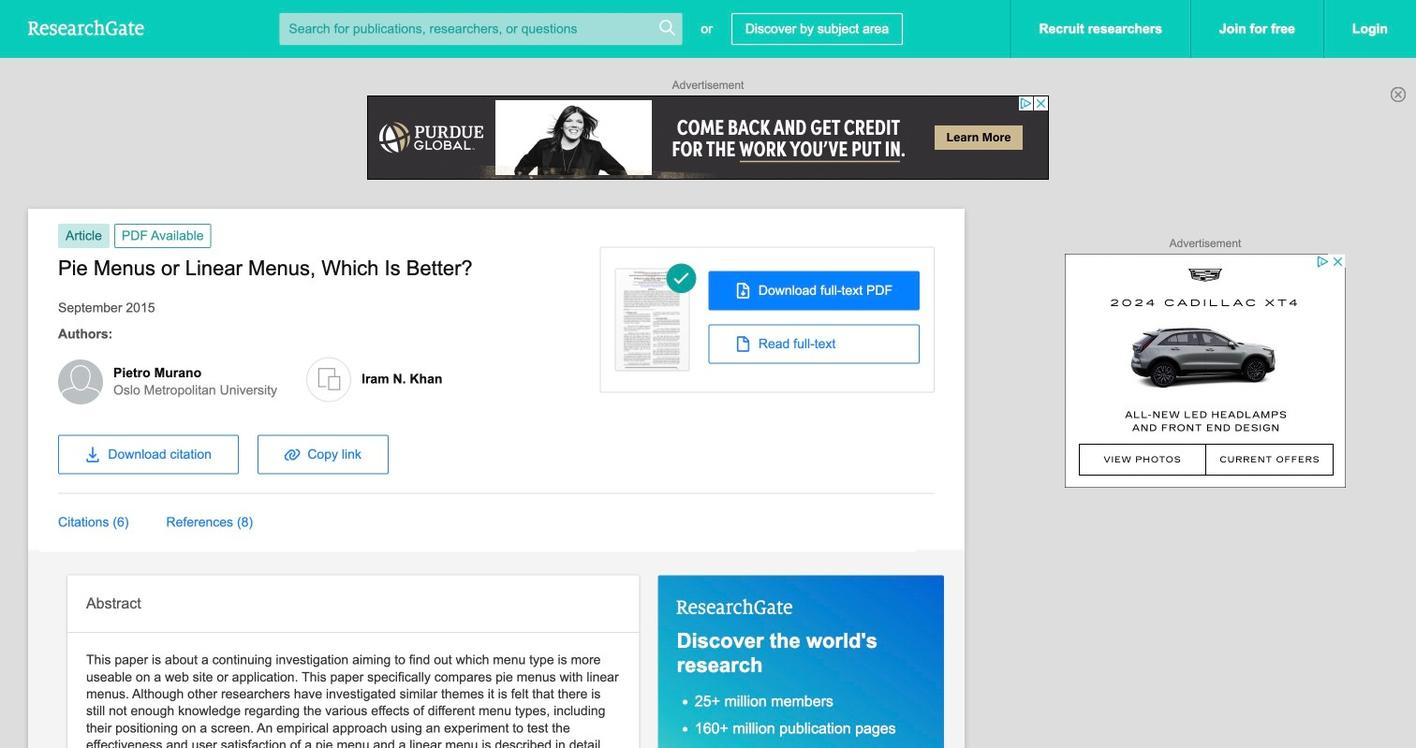 Task type: locate. For each thing, give the bounding box(es) containing it.
researchgate logo image
[[28, 20, 144, 35], [677, 599, 793, 615]]

0 horizontal spatial advertisement element
[[367, 96, 1049, 180]]

1 horizontal spatial researchgate logo image
[[677, 599, 793, 615]]

0 horizontal spatial researchgate logo image
[[28, 20, 144, 35]]

size s image
[[658, 18, 677, 37]]

menu bar
[[39, 494, 858, 552]]

main content
[[28, 209, 1416, 748]]

0 vertical spatial advertisement element
[[367, 96, 1049, 180]]

1 horizontal spatial advertisement element
[[1065, 254, 1346, 488]]

pietro murano at oslo metropolitan university image
[[58, 359, 103, 404]]

advertisement element
[[367, 96, 1049, 180], [1065, 254, 1346, 488]]

navigation
[[39, 425, 935, 552]]

0 vertical spatial researchgate logo image
[[28, 20, 144, 35]]



Task type: vqa. For each thing, say whether or not it's contained in the screenshot.
the top our
no



Task type: describe. For each thing, give the bounding box(es) containing it.
1 vertical spatial advertisement element
[[1065, 254, 1346, 488]]

Search for publications, researchers, or questions field
[[279, 13, 682, 45]]

1 vertical spatial researchgate logo image
[[677, 599, 793, 615]]

iram n. khan image
[[306, 357, 351, 402]]



